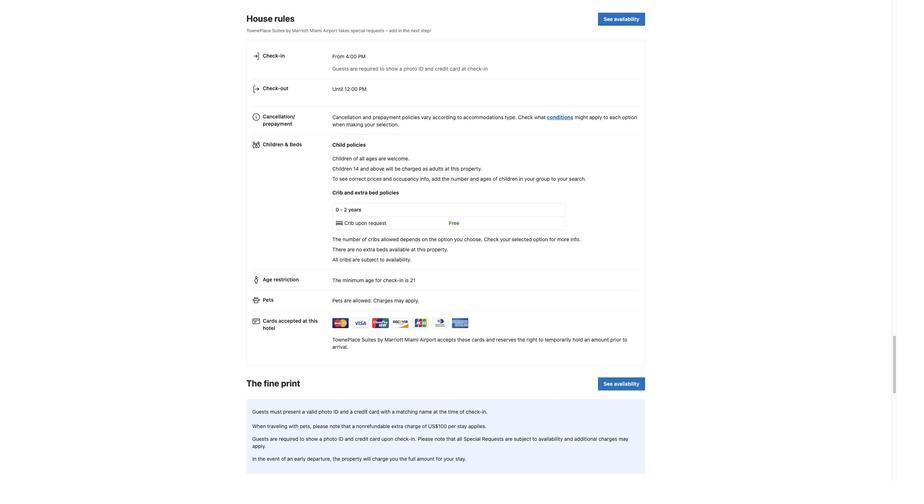 Task type: vqa. For each thing, say whether or not it's contained in the screenshot.
'to'
yes



Task type: locate. For each thing, give the bounding box(es) containing it.
1 vertical spatial guests
[[252, 409, 269, 415]]

by down unionpay credit card icon
[[378, 337, 383, 343]]

check- up check-out
[[263, 53, 281, 59]]

suites down rules
[[272, 28, 285, 34]]

1 vertical spatial miami
[[405, 337, 419, 343]]

amount left "prior"
[[592, 337, 609, 343]]

policies left vary
[[402, 114, 420, 120]]

1 vertical spatial that
[[447, 436, 456, 442]]

extra left bed
[[355, 190, 368, 196]]

suites down visa icon
[[362, 337, 376, 343]]

see availability
[[604, 16, 640, 22], [604, 381, 640, 387]]

1 horizontal spatial upon
[[382, 436, 394, 442]]

subject inside the guests are required to show a photo id and credit card upon check-in. please note that all special requests are subject to availability and additional charges may apply.
[[514, 436, 531, 442]]

are left allowed.
[[344, 298, 352, 304]]

2 vertical spatial id
[[339, 436, 344, 442]]

an right the hold at the bottom
[[585, 337, 590, 343]]

see
[[604, 16, 613, 22], [604, 381, 613, 387]]

id inside the guests are required to show a photo id and credit card upon check-in. please note that all special requests are subject to availability and additional charges may apply.
[[339, 436, 344, 442]]

the for the minimum age for check-in is 21
[[333, 277, 342, 283]]

guests for guests must present a valid photo id and a credit card with a matching name at the time of check-in.
[[252, 409, 269, 415]]

towneplace up "arrival."
[[333, 337, 361, 343]]

1 vertical spatial required
[[279, 436, 299, 442]]

crib
[[333, 190, 343, 196], [345, 220, 354, 226]]

0 horizontal spatial towneplace
[[247, 28, 271, 34]]

1 horizontal spatial show
[[386, 66, 398, 72]]

free
[[449, 220, 460, 226]]

0 vertical spatial for
[[550, 237, 556, 243]]

check- for in
[[263, 53, 281, 59]]

guests inside the guests are required to show a photo id and credit card upon check-in. please note that all special requests are subject to availability and additional charges may apply.
[[252, 436, 269, 442]]

property. up to see correct prices and occupancy info, add the number and ages of children in your group to your search.
[[461, 166, 482, 172]]

policies right bed
[[380, 190, 399, 196]]

miami inside towneplace suites by marriott miami airport accepts these cards and reserves the right to temporarily hold an amount prior to arrival.
[[405, 337, 419, 343]]

all down child policies
[[360, 156, 365, 162]]

1 horizontal spatial airport
[[420, 337, 436, 343]]

guests up when
[[252, 409, 269, 415]]

ages left children
[[480, 176, 492, 182]]

required down traveling
[[279, 436, 299, 442]]

0 vertical spatial add
[[389, 28, 397, 34]]

2 vertical spatial credit
[[355, 436, 369, 442]]

check- up cancellation/
[[263, 85, 281, 92]]

crib for crib and extra bed policies
[[333, 190, 343, 196]]

the left time
[[439, 409, 447, 415]]

in the event of an early departure, the property will charge you the full amount for your stay.
[[252, 456, 467, 462]]

see
[[340, 176, 348, 182]]

0 vertical spatial check-
[[263, 53, 281, 59]]

2 vertical spatial policies
[[380, 190, 399, 196]]

conditions
[[547, 114, 574, 120]]

in. inside the guests are required to show a photo id and credit card upon check-in. please note that all special requests are subject to availability and additional charges may apply.
[[411, 436, 417, 442]]

you left choose.
[[454, 237, 463, 243]]

vary
[[422, 114, 432, 120]]

for left more
[[550, 237, 556, 243]]

0 vertical spatial that
[[342, 423, 351, 430]]

pets are allowed. charges may apply.
[[333, 298, 419, 304]]

1 horizontal spatial add
[[432, 176, 441, 182]]

0 vertical spatial check
[[518, 114, 533, 120]]

these
[[458, 337, 471, 343]]

1 vertical spatial will
[[363, 456, 371, 462]]

option down free
[[438, 237, 453, 243]]

photo inside the guests are required to show a photo id and credit card upon check-in. please note that all special requests are subject to availability and additional charges may apply.
[[324, 436, 337, 442]]

0 vertical spatial apply.
[[406, 298, 419, 304]]

towneplace inside towneplace suites by marriott miami airport accepts these cards and reserves the right to temporarily hold an amount prior to arrival.
[[333, 337, 361, 343]]

correct
[[349, 176, 366, 182]]

0 horizontal spatial ages
[[366, 156, 377, 162]]

show for guests are required to show a photo id and credit card at check-in
[[386, 66, 398, 72]]

see availability for the fine print
[[604, 381, 640, 387]]

applies.
[[469, 423, 487, 430]]

miami left takes
[[310, 28, 322, 34]]

1 horizontal spatial may
[[619, 436, 629, 442]]

0 horizontal spatial by
[[286, 28, 291, 34]]

2 see from the top
[[604, 381, 613, 387]]

are right the requests
[[505, 436, 513, 442]]

1 horizontal spatial cribs
[[368, 237, 380, 243]]

prepayment up "selection."
[[373, 114, 401, 120]]

the
[[333, 237, 342, 243], [333, 277, 342, 283], [247, 379, 262, 389]]

selection.
[[377, 121, 399, 128]]

this inside cards accepted at this hotel
[[309, 318, 318, 324]]

guests down when
[[252, 436, 269, 442]]

marriott down rules
[[292, 28, 309, 34]]

1 see from the top
[[604, 16, 613, 22]]

0 vertical spatial children
[[263, 141, 284, 148]]

additional
[[575, 436, 598, 442]]

is
[[405, 277, 409, 283]]

with
[[381, 409, 391, 415], [289, 423, 299, 430]]

2 vertical spatial the
[[247, 379, 262, 389]]

with up nonrefundable at the left bottom of page
[[381, 409, 391, 415]]

cribs right all
[[340, 257, 351, 263]]

in
[[252, 456, 257, 462]]

children of all ages are welcome.
[[333, 156, 410, 162]]

0 horizontal spatial you
[[390, 456, 398, 462]]

1 horizontal spatial required
[[359, 66, 379, 72]]

credit inside the guests are required to show a photo id and credit card upon check-in. please note that all special requests are subject to availability and additional charges may apply.
[[355, 436, 369, 442]]

children for children & beds
[[263, 141, 284, 148]]

2 see availability from the top
[[604, 381, 640, 387]]

will right property
[[363, 456, 371, 462]]

will left be
[[386, 166, 394, 172]]

your left stay.
[[444, 456, 454, 462]]

availability
[[614, 16, 640, 22], [614, 381, 640, 387], [539, 436, 563, 442]]

by down rules
[[286, 28, 291, 34]]

an inside towneplace suites by marriott miami airport accepts these cards and reserves the right to temporarily hold an amount prior to arrival.
[[585, 337, 590, 343]]

upon inside the guests are required to show a photo id and credit card upon check-in. please note that all special requests are subject to availability and additional charges may apply.
[[382, 436, 394, 442]]

be
[[395, 166, 401, 172]]

accepted
[[279, 318, 301, 324]]

children up see at the top of page
[[333, 166, 352, 172]]

2 see availability button from the top
[[598, 378, 646, 391]]

pets down age
[[263, 297, 274, 303]]

all
[[333, 257, 338, 263]]

1 vertical spatial amount
[[417, 456, 435, 462]]

upon down nonrefundable at the left bottom of page
[[382, 436, 394, 442]]

1 horizontal spatial apply.
[[406, 298, 419, 304]]

the
[[403, 28, 410, 34], [442, 176, 450, 182], [429, 237, 437, 243], [518, 337, 525, 343], [439, 409, 447, 415], [258, 456, 266, 462], [333, 456, 341, 462], [400, 456, 407, 462]]

0 vertical spatial required
[[359, 66, 379, 72]]

1 vertical spatial see availability
[[604, 381, 640, 387]]

&
[[285, 141, 288, 148]]

an
[[585, 337, 590, 343], [287, 456, 293, 462]]

availability.
[[386, 257, 412, 263]]

1 see availability button from the top
[[598, 13, 646, 26]]

1 vertical spatial availability
[[614, 381, 640, 387]]

1 horizontal spatial for
[[436, 456, 443, 462]]

guests for guests are required to show a photo id and credit card at check-in
[[333, 66, 349, 72]]

1 vertical spatial all
[[457, 436, 463, 442]]

by for towneplace suites by marriott miami airport takes special requests – add in the next step!
[[286, 28, 291, 34]]

0 horizontal spatial airport
[[323, 28, 338, 34]]

a
[[400, 66, 402, 72], [302, 409, 305, 415], [350, 409, 353, 415], [392, 409, 395, 415], [352, 423, 355, 430], [320, 436, 322, 442]]

hold
[[573, 337, 583, 343]]

house rules
[[247, 14, 295, 24]]

an left the early on the bottom left of page
[[287, 456, 293, 462]]

apply. down 21
[[406, 298, 419, 304]]

0 vertical spatial availability
[[614, 16, 640, 22]]

1 vertical spatial an
[[287, 456, 293, 462]]

airport
[[323, 28, 338, 34], [420, 337, 436, 343]]

0 horizontal spatial apply.
[[252, 443, 266, 450]]

0 vertical spatial by
[[286, 28, 291, 34]]

1 horizontal spatial option
[[534, 237, 548, 243]]

unionpay credit card image
[[372, 318, 389, 328]]

you left full
[[390, 456, 398, 462]]

1 horizontal spatial crib
[[345, 220, 354, 226]]

from 4:00 pm
[[333, 53, 366, 59]]

crib down 0 - 2 years
[[345, 220, 354, 226]]

marriott down discover 'image'
[[385, 337, 403, 343]]

are up above
[[379, 156, 386, 162]]

0 vertical spatial show
[[386, 66, 398, 72]]

amount right full
[[417, 456, 435, 462]]

guests down from
[[333, 66, 349, 72]]

add down adults
[[432, 176, 441, 182]]

in. up applies.
[[482, 409, 488, 415]]

1 horizontal spatial suites
[[362, 337, 376, 343]]

0 vertical spatial cribs
[[368, 237, 380, 243]]

children
[[499, 176, 518, 182]]

this down on
[[417, 247, 426, 253]]

amount
[[592, 337, 609, 343], [417, 456, 435, 462]]

children left & at the left of page
[[263, 141, 284, 148]]

option right selected
[[534, 237, 548, 243]]

may inside the guests are required to show a photo id and credit card upon check-in. please note that all special requests are subject to availability and additional charges may apply.
[[619, 436, 629, 442]]

0 vertical spatial photo
[[404, 66, 417, 72]]

charges
[[599, 436, 618, 442]]

your right the making
[[365, 121, 375, 128]]

number right info,
[[451, 176, 469, 182]]

age restriction
[[263, 277, 299, 283]]

ages up above
[[366, 156, 377, 162]]

check- inside the guests are required to show a photo id and credit card upon check-in. please note that all special requests are subject to availability and additional charges may apply.
[[395, 436, 411, 442]]

required inside the guests are required to show a photo id and credit card upon check-in. please note that all special requests are subject to availability and additional charges may apply.
[[279, 436, 299, 442]]

guests for guests are required to show a photo id and credit card upon check-in. please note that all special requests are subject to availability and additional charges may apply.
[[252, 436, 269, 442]]

crib upon request
[[345, 220, 387, 226]]

with left the pets,
[[289, 423, 299, 430]]

2 vertical spatial for
[[436, 456, 443, 462]]

0 horizontal spatial miami
[[310, 28, 322, 34]]

see availability button for house rules
[[598, 13, 646, 26]]

guests must present a valid photo id and a credit card with a matching name at the time of check-in.
[[252, 409, 488, 415]]

0 vertical spatial suites
[[272, 28, 285, 34]]

crib down to
[[333, 190, 343, 196]]

0 vertical spatial in.
[[482, 409, 488, 415]]

special
[[351, 28, 365, 34]]

towneplace for towneplace suites by marriott miami airport accepts these cards and reserves the right to temporarily hold an amount prior to arrival.
[[333, 337, 361, 343]]

property. down on
[[427, 247, 448, 253]]

diners club image
[[432, 318, 449, 328]]

0 vertical spatial marriott
[[292, 28, 309, 34]]

0 horizontal spatial required
[[279, 436, 299, 442]]

0 vertical spatial may
[[394, 298, 404, 304]]

of right time
[[460, 409, 465, 415]]

0 horizontal spatial number
[[343, 237, 361, 243]]

crib for crib upon request
[[345, 220, 354, 226]]

children down child
[[333, 156, 352, 162]]

2 check- from the top
[[263, 85, 281, 92]]

note inside the guests are required to show a photo id and credit card upon check-in. please note that all special requests are subject to availability and additional charges may apply.
[[435, 436, 445, 442]]

1 see availability from the top
[[604, 16, 640, 22]]

marriott inside towneplace suites by marriott miami airport accepts these cards and reserves the right to temporarily hold an amount prior to arrival.
[[385, 337, 403, 343]]

number up no at bottom left
[[343, 237, 361, 243]]

1 vertical spatial credit
[[354, 409, 368, 415]]

check right choose.
[[484, 237, 499, 243]]

extra down matching
[[392, 423, 403, 430]]

id
[[419, 66, 424, 72], [334, 409, 339, 415], [339, 436, 344, 442]]

of up please
[[422, 423, 427, 430]]

restriction
[[274, 277, 299, 283]]

may right charges
[[619, 436, 629, 442]]

0 horizontal spatial show
[[306, 436, 318, 442]]

temporarily
[[545, 337, 572, 343]]

0 vertical spatial see availability button
[[598, 13, 646, 26]]

1 vertical spatial may
[[619, 436, 629, 442]]

please
[[313, 423, 328, 430]]

1 vertical spatial by
[[378, 337, 383, 343]]

credit for at
[[435, 66, 449, 72]]

towneplace
[[247, 28, 271, 34], [333, 337, 361, 343]]

the left property
[[333, 456, 341, 462]]

required for guests are required to show a photo id and credit card at check-in
[[359, 66, 379, 72]]

card for at
[[450, 66, 461, 72]]

required for guests are required to show a photo id and credit card upon check-in. please note that all special requests are subject to availability and additional charges may apply.
[[279, 436, 299, 442]]

that right the please
[[342, 423, 351, 430]]

0 horizontal spatial cribs
[[340, 257, 351, 263]]

subject down no at bottom left
[[361, 257, 379, 263]]

subject
[[361, 257, 379, 263], [514, 436, 531, 442]]

children
[[263, 141, 284, 148], [333, 156, 352, 162], [333, 166, 352, 172]]

0 vertical spatial charge
[[405, 423, 421, 430]]

policies
[[402, 114, 420, 120], [347, 142, 366, 148], [380, 190, 399, 196]]

mastercard image
[[333, 318, 349, 328]]

0 vertical spatial all
[[360, 156, 365, 162]]

more
[[558, 237, 570, 243]]

0 vertical spatial card
[[450, 66, 461, 72]]

the left minimum
[[333, 277, 342, 283]]

availability inside the guests are required to show a photo id and credit card upon check-in. please note that all special requests are subject to availability and additional charges may apply.
[[539, 436, 563, 442]]

photo
[[404, 66, 417, 72], [319, 409, 332, 415], [324, 436, 337, 442]]

this right accepted
[[309, 318, 318, 324]]

add right –
[[389, 28, 397, 34]]

1 vertical spatial prepayment
[[263, 121, 292, 127]]

this up to see correct prices and occupancy info, add the number and ages of children in your group to your search.
[[451, 166, 460, 172]]

required down the 4:00 pm
[[359, 66, 379, 72]]

suites inside towneplace suites by marriott miami airport accepts these cards and reserves the right to temporarily hold an amount prior to arrival.
[[362, 337, 376, 343]]

extra right no at bottom left
[[364, 247, 375, 253]]

note down us$100
[[435, 436, 445, 442]]

extra
[[355, 190, 368, 196], [364, 247, 375, 253], [392, 423, 403, 430]]

the up there
[[333, 237, 342, 243]]

upon down years
[[356, 220, 367, 226]]

prepayment inside cancellation/ prepayment
[[263, 121, 292, 127]]

1 vertical spatial the
[[333, 277, 342, 283]]

0 vertical spatial the
[[333, 237, 342, 243]]

cancellation
[[333, 114, 361, 120]]

1 horizontal spatial by
[[378, 337, 383, 343]]

card for with
[[369, 409, 380, 415]]

1 horizontal spatial an
[[585, 337, 590, 343]]

12:00 pm
[[345, 86, 367, 92]]

show inside the guests are required to show a photo id and credit card upon check-in. please note that all special requests are subject to availability and additional charges may apply.
[[306, 436, 318, 442]]

cribs up 'beds'
[[368, 237, 380, 243]]

1 vertical spatial subject
[[514, 436, 531, 442]]

prior
[[611, 337, 622, 343]]

at inside cards accepted at this hotel
[[303, 318, 308, 324]]

0 horizontal spatial note
[[330, 423, 340, 430]]

check-
[[468, 66, 484, 72], [383, 277, 400, 283], [466, 409, 482, 415], [395, 436, 411, 442]]

2 vertical spatial extra
[[392, 423, 403, 430]]

miami down the jcb icon
[[405, 337, 419, 343]]

for down the guests are required to show a photo id and credit card upon check-in. please note that all special requests are subject to availability and additional charges may apply.
[[436, 456, 443, 462]]

1 vertical spatial marriott
[[385, 337, 403, 343]]

your left group
[[525, 176, 535, 182]]

1 vertical spatial with
[[289, 423, 299, 430]]

when
[[252, 423, 266, 430]]

0 vertical spatial will
[[386, 166, 394, 172]]

option
[[623, 114, 637, 120], [438, 237, 453, 243], [534, 237, 548, 243]]

cribs
[[368, 237, 380, 243], [340, 257, 351, 263]]

2 vertical spatial availability
[[539, 436, 563, 442]]

may right the charges
[[394, 298, 404, 304]]

credit for upon
[[355, 436, 369, 442]]

airport left takes
[[323, 28, 338, 34]]

the left right
[[518, 337, 525, 343]]

by inside towneplace suites by marriott miami airport accepts these cards and reserves the right to temporarily hold an amount prior to arrival.
[[378, 337, 383, 343]]

1 check- from the top
[[263, 53, 281, 59]]

the left fine
[[247, 379, 262, 389]]

1 horizontal spatial towneplace
[[333, 337, 361, 343]]

discover image
[[392, 318, 409, 328]]

from
[[333, 53, 345, 59]]

reserves
[[496, 337, 517, 343]]

1 horizontal spatial pets
[[333, 298, 343, 304]]

airport inside towneplace suites by marriott miami airport accepts these cards and reserves the right to temporarily hold an amount prior to arrival.
[[420, 337, 436, 343]]

charges
[[374, 298, 393, 304]]

guests are required to show a photo id and credit card at check-in
[[333, 66, 488, 72]]

in.
[[482, 409, 488, 415], [411, 436, 417, 442]]

1 horizontal spatial ages
[[480, 176, 492, 182]]

minimum
[[343, 277, 364, 283]]

check left the what on the right of the page
[[518, 114, 533, 120]]

see availability button for the fine print
[[598, 378, 646, 391]]

pets up mastercard image
[[333, 298, 343, 304]]

adults
[[429, 166, 444, 172]]

beds
[[377, 247, 388, 253]]

1 vertical spatial card
[[369, 409, 380, 415]]

suites
[[272, 28, 285, 34], [362, 337, 376, 343]]

in. left please
[[411, 436, 417, 442]]

airport down the jcb icon
[[420, 337, 436, 343]]

full
[[409, 456, 416, 462]]

–
[[386, 28, 388, 34]]

apply. up in
[[252, 443, 266, 450]]

rules
[[275, 14, 295, 24]]

by
[[286, 28, 291, 34], [378, 337, 383, 343]]

0 horizontal spatial charge
[[372, 456, 388, 462]]

that down per
[[447, 436, 456, 442]]

card inside the guests are required to show a photo id and credit card upon check-in. please note that all special requests are subject to availability and additional charges may apply.
[[370, 436, 380, 442]]

1 horizontal spatial charge
[[405, 423, 421, 430]]

hotel
[[263, 325, 275, 332]]



Task type: describe. For each thing, give the bounding box(es) containing it.
the inside towneplace suites by marriott miami airport accepts these cards and reserves the right to temporarily hold an amount prior to arrival.
[[518, 337, 525, 343]]

1 horizontal spatial will
[[386, 166, 394, 172]]

years
[[349, 207, 362, 213]]

for for full
[[436, 456, 443, 462]]

the minimum age for check-in is 21
[[333, 277, 416, 283]]

might
[[575, 114, 588, 120]]

0 horizontal spatial option
[[438, 237, 453, 243]]

available
[[390, 247, 410, 253]]

pets,
[[300, 423, 312, 430]]

0 horizontal spatial check
[[484, 237, 499, 243]]

0 vertical spatial ages
[[366, 156, 377, 162]]

charge for you
[[372, 456, 388, 462]]

1 vertical spatial property.
[[427, 247, 448, 253]]

fine
[[264, 379, 279, 389]]

towneplace suites by marriott miami airport accepts these cards and reserves the right to temporarily hold an amount prior to arrival.
[[333, 337, 628, 350]]

charge for of
[[405, 423, 421, 430]]

1 vertical spatial number
[[343, 237, 361, 243]]

child policies
[[333, 142, 366, 148]]

no
[[356, 247, 362, 253]]

0 horizontal spatial add
[[389, 28, 397, 34]]

availability for the fine print
[[614, 381, 640, 387]]

1 horizontal spatial check
[[518, 114, 533, 120]]

suites for towneplace suites by marriott miami airport takes special requests – add in the next step!
[[272, 28, 285, 34]]

airport for takes
[[323, 28, 338, 34]]

the right on
[[429, 237, 437, 243]]

0 horizontal spatial all
[[360, 156, 365, 162]]

0 vertical spatial subject
[[361, 257, 379, 263]]

accommodations
[[464, 114, 504, 120]]

check-in
[[263, 53, 285, 59]]

the right in
[[258, 456, 266, 462]]

american express image
[[452, 318, 469, 328]]

towneplace for towneplace suites by marriott miami airport takes special requests – add in the next step!
[[247, 28, 271, 34]]

print
[[281, 379, 300, 389]]

beds
[[290, 141, 302, 148]]

see for house rules
[[604, 16, 613, 22]]

visa image
[[353, 318, 369, 328]]

1 vertical spatial you
[[390, 456, 398, 462]]

1 vertical spatial id
[[334, 409, 339, 415]]

are left no at bottom left
[[348, 247, 355, 253]]

towneplace suites by marriott miami airport takes special requests – add in the next step!
[[247, 28, 431, 34]]

info.
[[571, 237, 581, 243]]

amount inside towneplace suites by marriott miami airport accepts these cards and reserves the right to temporarily hold an amount prior to arrival.
[[592, 337, 609, 343]]

1 vertical spatial add
[[432, 176, 441, 182]]

group
[[537, 176, 550, 182]]

to see correct prices and occupancy info, add the number and ages of children in your group to your search.
[[333, 176, 587, 182]]

next
[[411, 28, 420, 34]]

guests are required to show a photo id and credit card upon check-in. please note that all special requests are subject to availability and additional charges may apply.
[[252, 436, 629, 450]]

airport for accepts
[[420, 337, 436, 343]]

check- for out
[[263, 85, 281, 92]]

1 horizontal spatial prepayment
[[373, 114, 401, 120]]

1 horizontal spatial property.
[[461, 166, 482, 172]]

request
[[369, 220, 387, 226]]

might apply to each option when making your selection.
[[333, 114, 637, 128]]

choose.
[[464, 237, 483, 243]]

of left children
[[493, 176, 498, 182]]

when traveling with pets, please note that a nonrefundable extra charge of us$100 per stay applies.
[[252, 423, 487, 430]]

apply
[[590, 114, 602, 120]]

of up 14
[[354, 156, 358, 162]]

according
[[433, 114, 456, 120]]

per
[[448, 423, 456, 430]]

see for the fine print
[[604, 381, 613, 387]]

takes
[[339, 28, 350, 34]]

2
[[344, 207, 347, 213]]

what
[[535, 114, 546, 120]]

there are no extra beds available at this property.
[[333, 247, 448, 253]]

above
[[370, 166, 385, 172]]

cards accepted at this hotel
[[263, 318, 318, 332]]

by for towneplace suites by marriott miami airport accepts these cards and reserves the right to temporarily hold an amount prior to arrival.
[[378, 337, 383, 343]]

allowed.
[[353, 298, 372, 304]]

must
[[270, 409, 282, 415]]

show for guests are required to show a photo id and credit card upon check-in. please note that all special requests are subject to availability and additional charges may apply.
[[306, 436, 318, 442]]

cards
[[263, 318, 277, 324]]

0 horizontal spatial will
[[363, 456, 371, 462]]

all cribs are subject to availability.
[[333, 257, 412, 263]]

children for children 14 and above will be charged as adults at this property.
[[333, 166, 352, 172]]

age
[[263, 277, 272, 283]]

for for selected
[[550, 237, 556, 243]]

cards
[[472, 337, 485, 343]]

of down crib upon request
[[362, 237, 367, 243]]

0 horizontal spatial policies
[[347, 142, 366, 148]]

requests
[[367, 28, 384, 34]]

0 horizontal spatial may
[[394, 298, 404, 304]]

your inside might apply to each option when making your selection.
[[365, 121, 375, 128]]

see availability for house rules
[[604, 16, 640, 22]]

apply. inside the guests are required to show a photo id and credit card upon check-in. please note that all special requests are subject to availability and additional charges may apply.
[[252, 443, 266, 450]]

pets for pets
[[263, 297, 274, 303]]

to inside might apply to each option when making your selection.
[[604, 114, 609, 120]]

are down the 4:00 pm
[[350, 66, 358, 72]]

depends
[[400, 237, 421, 243]]

requests
[[482, 436, 504, 442]]

crib and extra bed policies
[[333, 190, 399, 196]]

there
[[333, 247, 346, 253]]

as
[[423, 166, 428, 172]]

step!
[[421, 28, 431, 34]]

of right event
[[281, 456, 286, 462]]

credit for with
[[354, 409, 368, 415]]

a inside the guests are required to show a photo id and credit card upon check-in. please note that all special requests are subject to availability and additional charges may apply.
[[320, 436, 322, 442]]

0 horizontal spatial an
[[287, 456, 293, 462]]

the down adults
[[442, 176, 450, 182]]

1 vertical spatial ages
[[480, 176, 492, 182]]

that inside the guests are required to show a photo id and credit card upon check-in. please note that all special requests are subject to availability and additional charges may apply.
[[447, 436, 456, 442]]

photo for at
[[404, 66, 417, 72]]

0 vertical spatial extra
[[355, 190, 368, 196]]

accepted payment methods and conditions element
[[253, 315, 639, 331]]

nonrefundable
[[356, 423, 390, 430]]

1 horizontal spatial with
[[381, 409, 391, 415]]

charged
[[402, 166, 421, 172]]

jcb image
[[412, 318, 429, 328]]

are down no at bottom left
[[353, 257, 360, 263]]

selected
[[512, 237, 532, 243]]

making
[[347, 121, 363, 128]]

suites for towneplace suites by marriott miami airport accepts these cards and reserves the right to temporarily hold an amount prior to arrival.
[[362, 337, 376, 343]]

the fine print
[[247, 379, 300, 389]]

availability for house rules
[[614, 16, 640, 22]]

present
[[283, 409, 301, 415]]

prices
[[368, 176, 382, 182]]

type.
[[505, 114, 517, 120]]

1 vertical spatial for
[[376, 277, 382, 283]]

conditions link
[[547, 114, 574, 120]]

marriott for accepts
[[385, 337, 403, 343]]

1 vertical spatial photo
[[319, 409, 332, 415]]

miami for accepts
[[405, 337, 419, 343]]

the for the number of cribs allowed depends on the option you choose. check your selected option for more info.
[[333, 237, 342, 243]]

cancellation/ prepayment
[[263, 114, 295, 127]]

2 horizontal spatial policies
[[402, 114, 420, 120]]

cancellation/
[[263, 114, 295, 120]]

2 horizontal spatial this
[[451, 166, 460, 172]]

1 horizontal spatial this
[[417, 247, 426, 253]]

0 vertical spatial upon
[[356, 220, 367, 226]]

valid
[[307, 409, 317, 415]]

card for upon
[[370, 436, 380, 442]]

children for children of all ages are welcome.
[[333, 156, 352, 162]]

name
[[419, 409, 432, 415]]

check-out
[[263, 85, 289, 92]]

right
[[527, 337, 538, 343]]

the for the fine print
[[247, 379, 262, 389]]

arrival.
[[333, 344, 348, 350]]

your left search.
[[558, 176, 568, 182]]

4:00 pm
[[346, 53, 366, 59]]

please
[[418, 436, 433, 442]]

id for upon
[[339, 436, 344, 442]]

0 - 2 years
[[336, 207, 362, 213]]

stay
[[458, 423, 467, 430]]

info,
[[420, 176, 430, 182]]

option inside might apply to each option when making your selection.
[[623, 114, 637, 120]]

the left full
[[400, 456, 407, 462]]

and inside towneplace suites by marriott miami airport accepts these cards and reserves the right to temporarily hold an amount prior to arrival.
[[486, 337, 495, 343]]

traveling
[[267, 423, 287, 430]]

1 vertical spatial cribs
[[340, 257, 351, 263]]

marriott for takes
[[292, 28, 309, 34]]

0 vertical spatial number
[[451, 176, 469, 182]]

early
[[294, 456, 306, 462]]

all inside the guests are required to show a photo id and credit card upon check-in. please note that all special requests are subject to availability and additional charges may apply.
[[457, 436, 463, 442]]

-
[[340, 207, 343, 213]]

0 horizontal spatial that
[[342, 423, 351, 430]]

id for at
[[419, 66, 424, 72]]

the left "next" on the left top of page
[[403, 28, 410, 34]]

1 vertical spatial extra
[[364, 247, 375, 253]]

pets for pets are allowed. charges may apply.
[[333, 298, 343, 304]]

children & beds
[[263, 141, 302, 148]]

the number of cribs allowed depends on the option you choose. check your selected option for more info.
[[333, 237, 581, 243]]

children 14 and above will be charged as adults at this property.
[[333, 166, 482, 172]]

photo for upon
[[324, 436, 337, 442]]

0 vertical spatial you
[[454, 237, 463, 243]]

bed
[[369, 190, 379, 196]]

0 horizontal spatial amount
[[417, 456, 435, 462]]

us$100
[[428, 423, 447, 430]]

miami for takes
[[310, 28, 322, 34]]

occupancy
[[393, 176, 419, 182]]

allowed
[[381, 237, 399, 243]]

1 horizontal spatial policies
[[380, 190, 399, 196]]

your left selected
[[500, 237, 511, 243]]

to
[[333, 176, 338, 182]]

1 horizontal spatial in.
[[482, 409, 488, 415]]

are down traveling
[[270, 436, 278, 442]]



